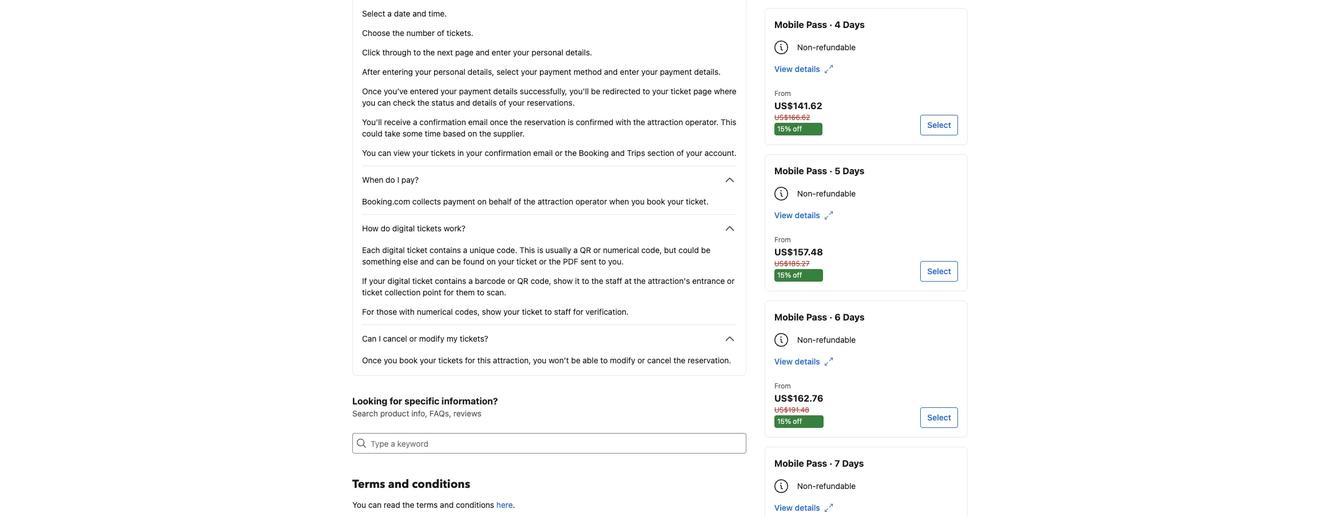 Task type: locate. For each thing, give the bounding box(es) containing it.
email inside the you'll receive a confirmation email once the reservation is confirmed with the attraction operator. this could take some time based on the supplier.
[[468, 117, 488, 127]]

1 horizontal spatial details.
[[694, 67, 721, 77]]

2 mobile from the top
[[775, 166, 805, 176]]

3 refundable from the top
[[817, 335, 856, 345]]

2 15% from the top
[[778, 271, 791, 280]]

once down after
[[362, 86, 382, 96]]

refundable for 7
[[817, 482, 856, 492]]

2 vertical spatial from
[[775, 382, 791, 391]]

you've
[[384, 86, 408, 96]]

pass
[[807, 19, 828, 30], [807, 166, 828, 176], [807, 312, 828, 323], [807, 459, 828, 469]]

view details
[[775, 64, 821, 74], [775, 211, 821, 220], [775, 357, 821, 367], [775, 504, 821, 513]]

1 horizontal spatial book
[[647, 197, 666, 207]]

0 vertical spatial contains
[[430, 246, 461, 255]]

reservation.
[[688, 356, 732, 366]]

2 view from the top
[[775, 211, 793, 220]]

4 view details from the top
[[775, 504, 821, 513]]

attraction
[[648, 117, 683, 127], [538, 197, 574, 207]]

supplier.
[[494, 129, 525, 138]]

ticket inside once you've entered your payment details successfully, you'll be redirected to your ticket page where you can check the status and details of your reservations.
[[671, 86, 692, 96]]

show inside the if your digital ticket contains a barcode or qr code, show it to the staff at the attraction's entrance or ticket collection point for them to scan.
[[554, 276, 573, 286]]

pass left 4
[[807, 19, 828, 30]]

ticket down the code.
[[517, 257, 537, 267]]

scan.
[[487, 288, 507, 298]]

0 vertical spatial you
[[362, 148, 376, 158]]

off for us$162.76
[[793, 418, 802, 426]]

0 horizontal spatial personal
[[434, 67, 466, 77]]

numerical inside each digital ticket contains a unique code. this is usually a qr or numerical code, but could be something else and can be found on your ticket or the pdf sent to you.
[[603, 246, 640, 255]]

1 vertical spatial modify
[[610, 356, 636, 366]]

0 horizontal spatial code,
[[531, 276, 552, 286]]

0 vertical spatial book
[[647, 197, 666, 207]]

1 horizontal spatial page
[[694, 86, 712, 96]]

confirmation
[[420, 117, 466, 127], [485, 148, 531, 158]]

0 vertical spatial personal
[[532, 48, 564, 57]]

mobile for mobile pass · 5 days
[[775, 166, 805, 176]]

3 pass from the top
[[807, 312, 828, 323]]

do for how
[[381, 224, 390, 233]]

book down can i cancel or modify my tickets?
[[400, 356, 418, 366]]

from
[[775, 89, 791, 98], [775, 236, 791, 244], [775, 382, 791, 391]]

non- for 6
[[798, 335, 817, 345]]

for
[[362, 307, 374, 317]]

non-refundable down mobile pass · 7 days
[[798, 482, 856, 492]]

0 horizontal spatial modify
[[419, 334, 445, 344]]

faqs,
[[430, 409, 452, 419]]

show
[[554, 276, 573, 286], [482, 307, 502, 317]]

3 non-refundable from the top
[[798, 335, 856, 345]]

0 vertical spatial tickets
[[431, 148, 456, 158]]

view details link
[[775, 64, 833, 75], [775, 210, 833, 221], [775, 357, 833, 368], [775, 503, 833, 514]]

but
[[664, 246, 677, 255]]

booking
[[579, 148, 609, 158]]

your inside each digital ticket contains a unique code. this is usually a qr or numerical code, but could be something else and can be found on your ticket or the pdf sent to you.
[[498, 257, 515, 267]]

section
[[648, 148, 675, 158]]

non-
[[798, 42, 817, 52], [798, 189, 817, 199], [798, 335, 817, 345], [798, 482, 817, 492]]

do inside when do i pay? dropdown button
[[386, 175, 395, 185]]

cancel left reservation. on the right of the page
[[648, 356, 672, 366]]

each digital ticket contains a unique code. this is usually a qr or numerical code, but could be something else and can be found on your ticket or the pdf sent to you.
[[362, 246, 711, 267]]

digital
[[393, 224, 415, 233], [382, 246, 405, 255], [388, 276, 410, 286]]

days for mobile pass · 4 days
[[843, 19, 865, 30]]

account.
[[705, 148, 737, 158]]

or
[[555, 148, 563, 158], [594, 246, 601, 255], [539, 257, 547, 267], [508, 276, 515, 286], [727, 276, 735, 286], [410, 334, 417, 344], [638, 356, 645, 366]]

1 non- from the top
[[798, 42, 817, 52]]

0 vertical spatial from
[[775, 89, 791, 98]]

the left reservation. on the right of the page
[[674, 356, 686, 366]]

1 vertical spatial you
[[353, 501, 366, 510]]

3 15% from the top
[[778, 418, 791, 426]]

4 non- from the top
[[798, 482, 817, 492]]

do right when
[[386, 175, 395, 185]]

0 vertical spatial is
[[568, 117, 574, 127]]

once inside once you've entered your payment details successfully, you'll be redirected to your ticket page where you can check the status and details of your reservations.
[[362, 86, 382, 96]]

codes,
[[455, 307, 480, 317]]

3 view details link from the top
[[775, 357, 833, 368]]

1 vertical spatial digital
[[382, 246, 405, 255]]

you for you can read the terms and conditions here .
[[353, 501, 366, 510]]

pass left 7
[[807, 459, 828, 469]]

be inside once you've entered your payment details successfully, you'll be redirected to your ticket page where you can check the status and details of your reservations.
[[591, 86, 601, 96]]

this
[[721, 117, 737, 127], [520, 246, 535, 255]]

mobile
[[775, 19, 805, 30], [775, 166, 805, 176], [775, 312, 805, 323], [775, 459, 805, 469]]

0 horizontal spatial enter
[[492, 48, 511, 57]]

book right when
[[647, 197, 666, 207]]

.
[[513, 501, 515, 510]]

can inside each digital ticket contains a unique code. this is usually a qr or numerical code, but could be something else and can be found on your ticket or the pdf sent to you.
[[436, 257, 450, 267]]

1 vertical spatial page
[[694, 86, 712, 96]]

modify left my
[[419, 334, 445, 344]]

1 vertical spatial i
[[379, 334, 381, 344]]

each
[[362, 246, 380, 255]]

here link
[[497, 501, 513, 510]]

1 15% from the top
[[778, 125, 791, 133]]

1 vertical spatial staff
[[554, 307, 571, 317]]

can
[[378, 98, 391, 108], [378, 148, 391, 158], [436, 257, 450, 267], [368, 501, 382, 510]]

0 vertical spatial attraction
[[648, 117, 683, 127]]

when
[[610, 197, 629, 207]]

1 view details from the top
[[775, 64, 821, 74]]

how
[[362, 224, 379, 233]]

show left it
[[554, 276, 573, 286]]

can left found
[[436, 257, 450, 267]]

details down mobile pass · 7 days
[[795, 504, 821, 513]]

· left 5
[[830, 166, 833, 176]]

you can read the terms and conditions here .
[[353, 501, 515, 510]]

you right when
[[632, 197, 645, 207]]

2 vertical spatial select button
[[921, 408, 959, 429]]

could
[[362, 129, 383, 138], [679, 246, 699, 255]]

1 from from the top
[[775, 89, 791, 98]]

refundable for 5
[[817, 189, 856, 199]]

pass for 5
[[807, 166, 828, 176]]

view up us$157.48
[[775, 211, 793, 220]]

2 vertical spatial on
[[487, 257, 496, 267]]

digital for do
[[393, 224, 415, 233]]

2 non- from the top
[[798, 189, 817, 199]]

and left trips
[[611, 148, 625, 158]]

2 vertical spatial 15%
[[778, 418, 791, 426]]

2 view details from the top
[[775, 211, 821, 220]]

1 view from the top
[[775, 64, 793, 74]]

is inside the you'll receive a confirmation email once the reservation is confirmed with the attraction operator. this could take some time based on the supplier.
[[568, 117, 574, 127]]

0 horizontal spatial email
[[468, 117, 488, 127]]

details up us$162.76
[[795, 357, 821, 367]]

cancel right can
[[383, 334, 407, 344]]

where
[[714, 86, 737, 96]]

from inside 'from us$162.76 us$191.48 15% off'
[[775, 382, 791, 391]]

i right can
[[379, 334, 381, 344]]

2 pass from the top
[[807, 166, 828, 176]]

select a date and time.
[[362, 9, 447, 18]]

this right the code.
[[520, 246, 535, 255]]

conditions left here link
[[456, 501, 495, 510]]

details,
[[468, 67, 495, 77]]

5
[[835, 166, 841, 176]]

and up details,
[[476, 48, 490, 57]]

4 non-refundable from the top
[[798, 482, 856, 492]]

1 vertical spatial cancel
[[648, 356, 672, 366]]

0 vertical spatial do
[[386, 175, 395, 185]]

0 vertical spatial with
[[616, 117, 631, 127]]

0 horizontal spatial page
[[455, 48, 474, 57]]

i left pay?
[[397, 175, 400, 185]]

1 horizontal spatial with
[[616, 117, 631, 127]]

1 vertical spatial tickets
[[417, 224, 442, 233]]

· left 7
[[830, 459, 833, 469]]

my
[[447, 334, 458, 344]]

refundable for 6
[[817, 335, 856, 345]]

us$157.48
[[775, 247, 823, 258]]

some
[[403, 129, 423, 138]]

1 non-refundable from the top
[[798, 42, 856, 52]]

3 non- from the top
[[798, 335, 817, 345]]

us$185.27
[[775, 260, 810, 268]]

do
[[386, 175, 395, 185], [381, 224, 390, 233]]

0 vertical spatial show
[[554, 276, 573, 286]]

15%
[[778, 125, 791, 133], [778, 271, 791, 280], [778, 418, 791, 426]]

entrance
[[693, 276, 725, 286]]

tickets left work?
[[417, 224, 442, 233]]

after
[[362, 67, 380, 77]]

· left 4
[[830, 19, 833, 30]]

the right "at"
[[634, 276, 646, 286]]

2 view details link from the top
[[775, 210, 833, 221]]

0 horizontal spatial confirmation
[[420, 117, 466, 127]]

mobile left 7
[[775, 459, 805, 469]]

1 vertical spatial attraction
[[538, 197, 574, 207]]

0 horizontal spatial cancel
[[383, 334, 407, 344]]

0 vertical spatial on
[[468, 129, 477, 138]]

0 horizontal spatial this
[[520, 246, 535, 255]]

0 vertical spatial could
[[362, 129, 383, 138]]

0 vertical spatial 15%
[[778, 125, 791, 133]]

view for us$141.62
[[775, 64, 793, 74]]

from us$141.62 us$166.62 15% off
[[775, 89, 823, 133]]

or left my
[[410, 334, 417, 344]]

i
[[397, 175, 400, 185], [379, 334, 381, 344]]

1 vertical spatial off
[[793, 271, 802, 280]]

0 horizontal spatial is
[[538, 246, 544, 255]]

3 from from the top
[[775, 382, 791, 391]]

days right 4
[[843, 19, 865, 30]]

view details for us$162.76
[[775, 357, 821, 367]]

this right operator.
[[721, 117, 737, 127]]

3 off from the top
[[793, 418, 802, 426]]

1 vertical spatial do
[[381, 224, 390, 233]]

Type a keyword field
[[366, 434, 747, 454]]

page
[[455, 48, 474, 57], [694, 86, 712, 96]]

digital inside the if your digital ticket contains a barcode or qr code, show it to the staff at the attraction's entrance or ticket collection point for them to scan.
[[388, 276, 410, 286]]

can i cancel or modify my tickets? button
[[362, 333, 737, 346]]

be right you'll
[[591, 86, 601, 96]]

days right 7
[[843, 459, 864, 469]]

you left won't on the bottom left
[[533, 356, 547, 366]]

1 mobile from the top
[[775, 19, 805, 30]]

1 horizontal spatial is
[[568, 117, 574, 127]]

2 refundable from the top
[[817, 189, 856, 199]]

non- for 4
[[798, 42, 817, 52]]

2 vertical spatial tickets
[[439, 356, 463, 366]]

based
[[443, 129, 466, 138]]

and right status
[[457, 98, 470, 108]]

i inside 'dropdown button'
[[379, 334, 381, 344]]

· for 4
[[830, 19, 833, 30]]

2 vertical spatial off
[[793, 418, 802, 426]]

0 vertical spatial this
[[721, 117, 737, 127]]

on right based
[[468, 129, 477, 138]]

else
[[403, 257, 418, 267]]

or right barcode
[[508, 276, 515, 286]]

3 · from the top
[[830, 312, 833, 323]]

numerical up you. in the left of the page
[[603, 246, 640, 255]]

refundable down 6
[[817, 335, 856, 345]]

you inside once you've entered your payment details successfully, you'll be redirected to your ticket page where you can check the status and details of your reservations.
[[362, 98, 376, 108]]

0 vertical spatial confirmation
[[420, 117, 466, 127]]

on inside each digital ticket contains a unique code. this is usually a qr or numerical code, but could be something else and can be found on your ticket or the pdf sent to you.
[[487, 257, 496, 267]]

view details for us$141.62
[[775, 64, 821, 74]]

operator
[[576, 197, 607, 207]]

off inside 'from us$162.76 us$191.48 15% off'
[[793, 418, 802, 426]]

details. up the method
[[566, 48, 593, 57]]

take
[[385, 129, 401, 138]]

attraction down when do i pay? dropdown button on the top of the page
[[538, 197, 574, 207]]

mobile for mobile pass · 6 days
[[775, 312, 805, 323]]

1 vertical spatial enter
[[620, 67, 640, 77]]

to
[[414, 48, 421, 57], [643, 86, 650, 96], [599, 257, 606, 267], [582, 276, 590, 286], [477, 288, 485, 298], [545, 307, 552, 317], [601, 356, 608, 366]]

0 horizontal spatial attraction
[[538, 197, 574, 207]]

from inside "from us$141.62 us$166.62 15% off"
[[775, 89, 791, 98]]

tickets?
[[460, 334, 489, 344]]

qr up sent
[[580, 246, 591, 255]]

1 off from the top
[[793, 125, 802, 133]]

contains inside the if your digital ticket contains a barcode or qr code, show it to the staff at the attraction's entrance or ticket collection point for them to scan.
[[435, 276, 467, 286]]

could down "you'll" on the top left of the page
[[362, 129, 383, 138]]

3 mobile from the top
[[775, 312, 805, 323]]

is inside each digital ticket contains a unique code. this is usually a qr or numerical code, but could be something else and can be found on your ticket or the pdf sent to you.
[[538, 246, 544, 255]]

the down usually
[[549, 257, 561, 267]]

code, inside each digital ticket contains a unique code. this is usually a qr or numerical code, but could be something else and can be found on your ticket or the pdf sent to you.
[[642, 246, 662, 255]]

0 vertical spatial once
[[362, 86, 382, 96]]

you can view your tickets in your confirmation email or the booking and trips section of your account.
[[362, 148, 737, 158]]

0 vertical spatial digital
[[393, 224, 415, 233]]

a up the some
[[413, 117, 418, 127]]

0 vertical spatial code,
[[642, 246, 662, 255]]

with down collection on the bottom left of the page
[[399, 307, 415, 317]]

page inside once you've entered your payment details successfully, you'll be redirected to your ticket page where you can check the status and details of your reservations.
[[694, 86, 712, 96]]

payment down details,
[[459, 86, 491, 96]]

view up us$141.62
[[775, 64, 793, 74]]

2 · from the top
[[830, 166, 833, 176]]

non-refundable down mobile pass · 4 days
[[798, 42, 856, 52]]

contains inside each digital ticket contains a unique code. this is usually a qr or numerical code, but could be something else and can be found on your ticket or the pdf sent to you.
[[430, 246, 461, 255]]

looking for specific information? search product info, faqs, reviews
[[353, 397, 498, 419]]

us$141.62
[[775, 101, 823, 111]]

a up the them
[[469, 276, 473, 286]]

view details up us$157.48
[[775, 211, 821, 220]]

personal
[[532, 48, 564, 57], [434, 67, 466, 77]]

4 pass from the top
[[807, 459, 828, 469]]

1 vertical spatial qr
[[518, 276, 529, 286]]

0 vertical spatial details.
[[566, 48, 593, 57]]

choose
[[362, 28, 390, 38]]

how do digital tickets work? button
[[362, 222, 737, 236]]

15% for us$141.62
[[778, 125, 791, 133]]

2 vertical spatial digital
[[388, 276, 410, 286]]

and right else
[[420, 257, 434, 267]]

2 non-refundable from the top
[[798, 189, 856, 199]]

0 vertical spatial staff
[[606, 276, 623, 286]]

1 vertical spatial numerical
[[417, 307, 453, 317]]

digital for your
[[388, 276, 410, 286]]

non- down mobile pass · 4 days
[[798, 42, 817, 52]]

3 view from the top
[[775, 357, 793, 367]]

contains up the them
[[435, 276, 467, 286]]

select for mobile pass · 4 days
[[928, 120, 952, 130]]

1 vertical spatial confirmation
[[485, 148, 531, 158]]

4 refundable from the top
[[817, 482, 856, 492]]

1 horizontal spatial code,
[[642, 246, 662, 255]]

tickets inside dropdown button
[[417, 224, 442, 233]]

0 vertical spatial cancel
[[383, 334, 407, 344]]

modify right able
[[610, 356, 636, 366]]

you down terms
[[353, 501, 366, 510]]

you'll
[[570, 86, 589, 96]]

mobile left 5
[[775, 166, 805, 176]]

0 horizontal spatial book
[[400, 356, 418, 366]]

view details link up us$141.62
[[775, 64, 833, 75]]

mobile for mobile pass · 4 days
[[775, 19, 805, 30]]

verification.
[[586, 307, 629, 317]]

the up trips
[[634, 117, 646, 127]]

you up "you'll" on the top left of the page
[[362, 98, 376, 108]]

1 horizontal spatial confirmation
[[485, 148, 531, 158]]

of
[[437, 28, 445, 38], [499, 98, 507, 108], [677, 148, 684, 158], [514, 197, 522, 207]]

from for us$141.62
[[775, 89, 791, 98]]

is left confirmed
[[568, 117, 574, 127]]

and right terms at bottom left
[[440, 501, 454, 510]]

2 from from the top
[[775, 236, 791, 244]]

1 vertical spatial once
[[362, 356, 382, 366]]

can down you've
[[378, 98, 391, 108]]

15% inside from us$157.48 us$185.27 15% off
[[778, 271, 791, 280]]

1 vertical spatial with
[[399, 307, 415, 317]]

0 vertical spatial email
[[468, 117, 488, 127]]

do inside how do digital tickets work? dropdown button
[[381, 224, 390, 233]]

off down us$185.27 on the bottom right of the page
[[793, 271, 802, 280]]

email down the you'll receive a confirmation email once the reservation is confirmed with the attraction operator. this could take some time based on the supplier.
[[534, 148, 553, 158]]

refundable
[[817, 42, 856, 52], [817, 189, 856, 199], [817, 335, 856, 345], [817, 482, 856, 492]]

digital inside how do digital tickets work? dropdown button
[[393, 224, 415, 233]]

0 vertical spatial numerical
[[603, 246, 640, 255]]

from inside from us$157.48 us$185.27 15% off
[[775, 236, 791, 244]]

1 select button from the top
[[921, 115, 959, 136]]

0 vertical spatial qr
[[580, 246, 591, 255]]

contains
[[430, 246, 461, 255], [435, 276, 467, 286]]

modify inside 'dropdown button'
[[419, 334, 445, 344]]

non-refundable for 7
[[798, 482, 856, 492]]

mobile left 6
[[775, 312, 805, 323]]

details up us$141.62
[[795, 64, 821, 74]]

enter
[[492, 48, 511, 57], [620, 67, 640, 77]]

0 vertical spatial modify
[[419, 334, 445, 344]]

view up us$162.76
[[775, 357, 793, 367]]

view details link down mobile pass · 7 days
[[775, 503, 833, 514]]

how do digital tickets work? element
[[362, 236, 737, 318]]

non- down mobile pass · 6 days
[[798, 335, 817, 345]]

for
[[444, 288, 454, 298], [573, 307, 584, 317], [465, 356, 476, 366], [390, 397, 403, 407]]

i inside dropdown button
[[397, 175, 400, 185]]

2 select button from the top
[[921, 262, 959, 282]]

1 horizontal spatial i
[[397, 175, 400, 185]]

details for mobile pass · 6 days
[[795, 357, 821, 367]]

0 vertical spatial select button
[[921, 115, 959, 136]]

mobile for mobile pass · 7 days
[[775, 459, 805, 469]]

refundable down 4
[[817, 42, 856, 52]]

select for mobile pass · 5 days
[[928, 267, 952, 276]]

1 horizontal spatial qr
[[580, 246, 591, 255]]

view details up us$162.76
[[775, 357, 821, 367]]

1 vertical spatial could
[[679, 246, 699, 255]]

from for us$162.76
[[775, 382, 791, 391]]

off for us$157.48
[[793, 271, 802, 280]]

status
[[432, 98, 454, 108]]

code, inside the if your digital ticket contains a barcode or qr code, show it to the staff at the attraction's entrance or ticket collection point for them to scan.
[[531, 276, 552, 286]]

1 view details link from the top
[[775, 64, 833, 75]]

1 horizontal spatial numerical
[[603, 246, 640, 255]]

them
[[456, 288, 475, 298]]

attraction's
[[648, 276, 690, 286]]

the down entered
[[418, 98, 430, 108]]

6
[[835, 312, 841, 323]]

modify
[[419, 334, 445, 344], [610, 356, 636, 366]]

15% inside 'from us$162.76 us$191.48 15% off'
[[778, 418, 791, 426]]

0 horizontal spatial qr
[[518, 276, 529, 286]]

show down scan.
[[482, 307, 502, 317]]

digital up collection on the bottom left of the page
[[388, 276, 410, 286]]

0 vertical spatial enter
[[492, 48, 511, 57]]

0 vertical spatial off
[[793, 125, 802, 133]]

4 view from the top
[[775, 504, 793, 513]]

confirmation inside the you'll receive a confirmation email once the reservation is confirmed with the attraction operator. this could take some time based on the supplier.
[[420, 117, 466, 127]]

1 refundable from the top
[[817, 42, 856, 52]]

2 off from the top
[[793, 271, 802, 280]]

3 select button from the top
[[921, 408, 959, 429]]

it
[[575, 276, 580, 286]]

non- for 7
[[798, 482, 817, 492]]

1 vertical spatial contains
[[435, 276, 467, 286]]

2 once from the top
[[362, 356, 382, 366]]

if
[[362, 276, 367, 286]]

1 vertical spatial from
[[775, 236, 791, 244]]

1 vertical spatial 15%
[[778, 271, 791, 280]]

0 horizontal spatial i
[[379, 334, 381, 344]]

1 vertical spatial this
[[520, 246, 535, 255]]

view details up us$141.62
[[775, 64, 821, 74]]

point
[[423, 288, 442, 298]]

of inside once you've entered your payment details successfully, you'll be redirected to your ticket page where you can check the status and details of your reservations.
[[499, 98, 507, 108]]

15% inside "from us$141.62 us$166.62 15% off"
[[778, 125, 791, 133]]

off inside from us$157.48 us$185.27 15% off
[[793, 271, 802, 280]]

search
[[353, 409, 378, 419]]

0 vertical spatial conditions
[[412, 477, 470, 493]]

1 · from the top
[[830, 19, 833, 30]]

you'll
[[362, 117, 382, 127]]

4 · from the top
[[830, 459, 833, 469]]

on
[[468, 129, 477, 138], [478, 197, 487, 207], [487, 257, 496, 267]]

3 view details from the top
[[775, 357, 821, 367]]

0 vertical spatial page
[[455, 48, 474, 57]]

0 vertical spatial i
[[397, 175, 400, 185]]

1 horizontal spatial could
[[679, 246, 699, 255]]

the left next
[[423, 48, 435, 57]]

for right the point
[[444, 288, 454, 298]]

4 mobile from the top
[[775, 459, 805, 469]]

a
[[388, 9, 392, 18], [413, 117, 418, 127], [463, 246, 468, 255], [574, 246, 578, 255], [469, 276, 473, 286]]

1 horizontal spatial attraction
[[648, 117, 683, 127]]

0 horizontal spatial could
[[362, 129, 383, 138]]

0 horizontal spatial details.
[[566, 48, 593, 57]]

1 once from the top
[[362, 86, 382, 96]]

off inside "from us$141.62 us$166.62 15% off"
[[793, 125, 802, 133]]

digital up something
[[382, 246, 405, 255]]

non-refundable down mobile pass · 5 days
[[798, 189, 856, 199]]

1 pass from the top
[[807, 19, 828, 30]]



Task type: vqa. For each thing, say whether or not it's contained in the screenshot.
i
yes



Task type: describe. For each thing, give the bounding box(es) containing it.
once for once you book your tickets for this attraction, you won't be able to modify or cancel the reservation.
[[362, 356, 382, 366]]

to down barcode
[[477, 288, 485, 298]]

for those with numerical codes, show your ticket to staff for verification.
[[362, 307, 629, 317]]

the left booking
[[565, 148, 577, 158]]

looking
[[353, 397, 388, 407]]

cancel inside 'dropdown button'
[[383, 334, 407, 344]]

from us$157.48 us$185.27 15% off
[[775, 236, 823, 280]]

and up redirected
[[604, 67, 618, 77]]

to right it
[[582, 276, 590, 286]]

details for mobile pass · 4 days
[[795, 64, 821, 74]]

staff inside the if your digital ticket contains a barcode or qr code, show it to the staff at the attraction's entrance or ticket collection point for them to scan.
[[606, 276, 623, 286]]

with inside how do digital tickets work? 'element'
[[399, 307, 415, 317]]

days for mobile pass · 6 days
[[843, 312, 865, 323]]

qr inside the if your digital ticket contains a barcode or qr code, show it to the staff at the attraction's entrance or ticket collection point for them to scan.
[[518, 276, 529, 286]]

a up found
[[463, 246, 468, 255]]

a up 'pdf'
[[574, 246, 578, 255]]

in
[[458, 148, 464, 158]]

payment up successfully,
[[540, 67, 572, 77]]

· for 7
[[830, 459, 833, 469]]

next
[[437, 48, 453, 57]]

1 vertical spatial on
[[478, 197, 487, 207]]

off for us$141.62
[[793, 125, 802, 133]]

through
[[383, 48, 412, 57]]

or right entrance
[[727, 276, 735, 286]]

and inside each digital ticket contains a unique code. this is usually a qr or numerical code, but could be something else and can be found on your ticket or the pdf sent to you.
[[420, 257, 434, 267]]

non- for 5
[[798, 189, 817, 199]]

for inside 'looking for specific information? search product info, faqs, reviews'
[[390, 397, 403, 407]]

the down once
[[479, 129, 491, 138]]

a inside the you'll receive a confirmation email once the reservation is confirmed with the attraction operator. this could take some time based on the supplier.
[[413, 117, 418, 127]]

days for mobile pass · 7 days
[[843, 459, 864, 469]]

with inside the you'll receive a confirmation email once the reservation is confirmed with the attraction operator. this could take some time based on the supplier.
[[616, 117, 631, 127]]

pass for 6
[[807, 312, 828, 323]]

usually
[[546, 246, 572, 255]]

select button for us$157.48
[[921, 262, 959, 282]]

details down select
[[494, 86, 518, 96]]

4 view details link from the top
[[775, 503, 833, 514]]

code.
[[497, 246, 518, 255]]

0 horizontal spatial show
[[482, 307, 502, 317]]

can left view
[[378, 148, 391, 158]]

refundable for 4
[[817, 42, 856, 52]]

details for mobile pass · 7 days
[[795, 504, 821, 513]]

select button for us$162.76
[[921, 408, 959, 429]]

1 vertical spatial personal
[[434, 67, 466, 77]]

once you've entered your payment details successfully, you'll be redirected to your ticket page where you can check the status and details of your reservations.
[[362, 86, 737, 108]]

you down can i cancel or modify my tickets?
[[384, 356, 397, 366]]

once
[[490, 117, 508, 127]]

details up once
[[473, 98, 497, 108]]

us$191.48
[[775, 406, 810, 415]]

the up supplier.
[[510, 117, 522, 127]]

1 horizontal spatial personal
[[532, 48, 564, 57]]

view
[[394, 148, 410, 158]]

or inside 'dropdown button'
[[410, 334, 417, 344]]

1 horizontal spatial cancel
[[648, 356, 672, 366]]

select
[[497, 67, 519, 77]]

4
[[835, 19, 841, 30]]

on inside the you'll receive a confirmation email once the reservation is confirmed with the attraction operator. this could take some time based on the supplier.
[[468, 129, 477, 138]]

payment inside once you've entered your payment details successfully, you'll be redirected to your ticket page where you can check the status and details of your reservations.
[[459, 86, 491, 96]]

days for mobile pass · 5 days
[[843, 166, 865, 176]]

details for mobile pass · 5 days
[[795, 211, 821, 220]]

time.
[[429, 9, 447, 18]]

this
[[478, 356, 491, 366]]

select button for us$141.62
[[921, 115, 959, 136]]

or down the you'll receive a confirmation email once the reservation is confirmed with the attraction operator. this could take some time based on the supplier.
[[555, 148, 563, 158]]

could inside the you'll receive a confirmation email once the reservation is confirmed with the attraction operator. this could take some time based on the supplier.
[[362, 129, 383, 138]]

once you book your tickets for this attraction, you won't be able to modify or cancel the reservation.
[[362, 356, 732, 366]]

ticket up else
[[407, 246, 428, 255]]

your inside the if your digital ticket contains a barcode or qr code, show it to the staff at the attraction's entrance or ticket collection point for them to scan.
[[369, 276, 386, 286]]

ticket.
[[686, 197, 709, 207]]

view details link for us$141.62
[[775, 64, 833, 75]]

non-refundable for 6
[[798, 335, 856, 345]]

once for once you've entered your payment details successfully, you'll be redirected to your ticket page where you can check the status and details of your reservations.
[[362, 86, 382, 96]]

read
[[384, 501, 400, 510]]

reservations.
[[527, 98, 575, 108]]

from for us$157.48
[[775, 236, 791, 244]]

attraction inside the you'll receive a confirmation email once the reservation is confirmed with the attraction operator. this could take some time based on the supplier.
[[648, 117, 683, 127]]

ticket down the if your digital ticket contains a barcode or qr code, show it to the staff at the attraction's entrance or ticket collection point for them to scan.
[[522, 307, 543, 317]]

won't
[[549, 356, 569, 366]]

receive
[[384, 117, 411, 127]]

terms
[[353, 477, 385, 493]]

info,
[[412, 409, 428, 419]]

or down usually
[[539, 257, 547, 267]]

to down choose the number of tickets.
[[414, 48, 421, 57]]

the inside once you've entered your payment details successfully, you'll be redirected to your ticket page where you can check the status and details of your reservations.
[[418, 98, 430, 108]]

redirected
[[603, 86, 641, 96]]

tickets for book
[[439, 356, 463, 366]]

mobile pass · 6 days
[[775, 312, 865, 323]]

when
[[362, 175, 384, 185]]

0 horizontal spatial staff
[[554, 307, 571, 317]]

can left read
[[368, 501, 382, 510]]

the right it
[[592, 276, 604, 286]]

and right date
[[413, 9, 427, 18]]

digital inside each digital ticket contains a unique code. this is usually a qr or numerical code, but could be something else and can be found on your ticket or the pdf sent to you.
[[382, 246, 405, 255]]

this inside each digital ticket contains a unique code. this is usually a qr or numerical code, but could be something else and can be found on your ticket or the pdf sent to you.
[[520, 246, 535, 255]]

view details for us$157.48
[[775, 211, 821, 220]]

payment up operator.
[[660, 67, 692, 77]]

can inside once you've entered your payment details successfully, you'll be redirected to your ticket page where you can check the status and details of your reservations.
[[378, 98, 391, 108]]

view for us$157.48
[[775, 211, 793, 220]]

of right behalf
[[514, 197, 522, 207]]

1 vertical spatial book
[[400, 356, 418, 366]]

be up entrance
[[701, 246, 711, 255]]

from us$162.76 us$191.48 15% off
[[775, 382, 824, 426]]

this inside the you'll receive a confirmation email once the reservation is confirmed with the attraction operator. this could take some time based on the supplier.
[[721, 117, 737, 127]]

after entering your personal details, select your payment method and enter your payment details.
[[362, 67, 721, 77]]

pdf
[[563, 257, 579, 267]]

behalf
[[489, 197, 512, 207]]

click through to the next page and enter your personal details.
[[362, 48, 593, 57]]

· for 5
[[830, 166, 833, 176]]

for inside the if your digital ticket contains a barcode or qr code, show it to the staff at the attraction's entrance or ticket collection point for them to scan.
[[444, 288, 454, 298]]

for left this
[[465, 356, 476, 366]]

1 vertical spatial details.
[[694, 67, 721, 77]]

to inside each digital ticket contains a unique code. this is usually a qr or numerical code, but could be something else and can be found on your ticket or the pdf sent to you.
[[599, 257, 606, 267]]

for left the verification. at the bottom of page
[[573, 307, 584, 317]]

1 horizontal spatial enter
[[620, 67, 640, 77]]

the inside each digital ticket contains a unique code. this is usually a qr or numerical code, but could be something else and can be found on your ticket or the pdf sent to you.
[[549, 257, 561, 267]]

entering
[[383, 67, 413, 77]]

mobile pass · 5 days
[[775, 166, 865, 176]]

the up 'through'
[[393, 28, 405, 38]]

tickets for view
[[431, 148, 456, 158]]

when do i pay?
[[362, 175, 419, 185]]

view details link for us$162.76
[[775, 357, 833, 368]]

the right read
[[403, 501, 415, 510]]

ticket up the point
[[412, 276, 433, 286]]

pay?
[[402, 175, 419, 185]]

or right able
[[638, 356, 645, 366]]

terms and conditions
[[353, 477, 470, 493]]

15% for us$157.48
[[778, 271, 791, 280]]

unique
[[470, 246, 495, 255]]

select for mobile pass · 6 days
[[928, 413, 952, 423]]

work?
[[444, 224, 466, 233]]

and inside once you've entered your payment details successfully, you'll be redirected to your ticket page where you can check the status and details of your reservations.
[[457, 98, 470, 108]]

confirmed
[[576, 117, 614, 127]]

successfully,
[[520, 86, 568, 96]]

us$162.76
[[775, 394, 824, 404]]

number
[[407, 28, 435, 38]]

something
[[362, 257, 401, 267]]

payment up work?
[[443, 197, 475, 207]]

could inside each digital ticket contains a unique code. this is usually a qr or numerical code, but could be something else and can be found on your ticket or the pdf sent to you.
[[679, 246, 699, 255]]

qr inside each digital ticket contains a unique code. this is usually a qr or numerical code, but could be something else and can be found on your ticket or the pdf sent to you.
[[580, 246, 591, 255]]

of right the section
[[677, 148, 684, 158]]

product
[[380, 409, 409, 419]]

can i cancel or modify my tickets?
[[362, 334, 489, 344]]

time
[[425, 129, 441, 138]]

is for reservation
[[568, 117, 574, 127]]

15% for us$162.76
[[778, 418, 791, 426]]

· for 6
[[830, 312, 833, 323]]

is for this
[[538, 246, 544, 255]]

able
[[583, 356, 599, 366]]

view for us$162.76
[[775, 357, 793, 367]]

operator.
[[686, 117, 719, 127]]

0 horizontal spatial numerical
[[417, 307, 453, 317]]

or up sent
[[594, 246, 601, 255]]

you.
[[608, 257, 624, 267]]

1 vertical spatial conditions
[[456, 501, 495, 510]]

you for you can view your tickets in your confirmation email or the booking and trips section of your account.
[[362, 148, 376, 158]]

can
[[362, 334, 377, 344]]

when do i pay? button
[[362, 173, 737, 187]]

those
[[377, 307, 397, 317]]

reviews
[[454, 409, 482, 419]]

the down when do i pay? dropdown button on the top of the page
[[524, 197, 536, 207]]

and up read
[[388, 477, 409, 493]]

check
[[393, 98, 415, 108]]

at
[[625, 276, 632, 286]]

mobile pass · 4 days
[[775, 19, 865, 30]]

be left able
[[571, 356, 581, 366]]

pass for 4
[[807, 19, 828, 30]]

attraction,
[[493, 356, 531, 366]]

to down the if your digital ticket contains a barcode or qr code, show it to the staff at the attraction's entrance or ticket collection point for them to scan.
[[545, 307, 552, 317]]

a inside the if your digital ticket contains a barcode or qr code, show it to the staff at the attraction's entrance or ticket collection point for them to scan.
[[469, 276, 473, 286]]

do for when
[[386, 175, 395, 185]]

trips
[[627, 148, 646, 158]]

us$166.62
[[775, 113, 811, 122]]

how do digital tickets work?
[[362, 224, 466, 233]]

view details link for us$157.48
[[775, 210, 833, 221]]

sent
[[581, 257, 597, 267]]

non-refundable for 5
[[798, 189, 856, 199]]

to right able
[[601, 356, 608, 366]]

pass for 7
[[807, 459, 828, 469]]

of left tickets.
[[437, 28, 445, 38]]

collects
[[413, 197, 441, 207]]

1 vertical spatial email
[[534, 148, 553, 158]]

information?
[[442, 397, 498, 407]]

here
[[497, 501, 513, 510]]

tickets.
[[447, 28, 474, 38]]

collection
[[385, 288, 421, 298]]

non-refundable for 4
[[798, 42, 856, 52]]

be left found
[[452, 257, 461, 267]]

to inside once you've entered your payment details successfully, you'll be redirected to your ticket page where you can check the status and details of your reservations.
[[643, 86, 650, 96]]

ticket down if
[[362, 288, 383, 298]]

7
[[835, 459, 840, 469]]

a left date
[[388, 9, 392, 18]]

found
[[463, 257, 485, 267]]

booking.com
[[362, 197, 410, 207]]



